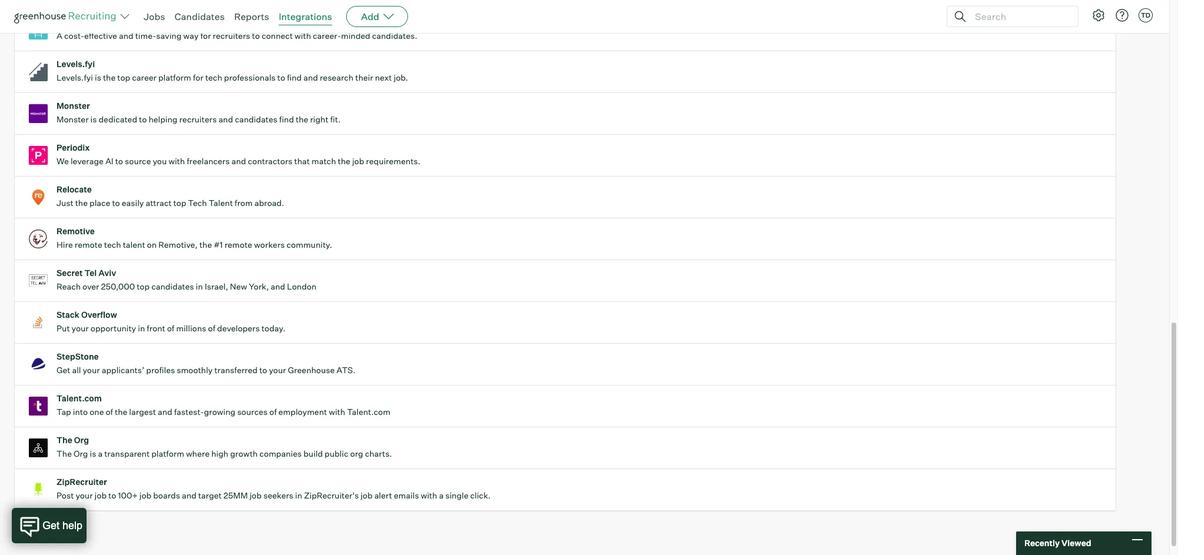 Task type: vqa. For each thing, say whether or not it's contained in the screenshot.
AI
yes



Task type: locate. For each thing, give the bounding box(es) containing it.
top for secret tel aviv
[[137, 282, 150, 292]]

0 vertical spatial platform
[[158, 73, 191, 83]]

0 vertical spatial for
[[200, 31, 211, 41]]

get
[[57, 365, 70, 375]]

of right the millions
[[208, 323, 215, 333]]

connect
[[262, 31, 293, 41]]

build
[[304, 449, 323, 459]]

top inside 'secret tel aviv reach over 250,000 top candidates in israel, new york, and london'
[[137, 282, 150, 292]]

with inside talent.com tap into one of the largest and fastest-growing sources of employment with talent.com
[[329, 407, 345, 417]]

for up monster monster is dedicated to helping recruiters and candidates find the right fit. at the left top
[[193, 73, 204, 83]]

way
[[183, 31, 199, 41]]

2 vertical spatial top
[[137, 282, 150, 292]]

1 remote from the left
[[75, 240, 102, 250]]

hire
[[57, 240, 73, 250]]

is
[[95, 73, 101, 83], [90, 114, 97, 124], [90, 449, 96, 459]]

remotive,
[[158, 240, 198, 250]]

ziprecruiter's
[[304, 491, 359, 501]]

0 horizontal spatial in
[[138, 323, 145, 333]]

and up periodix we leverage ai to source you with freelancers and contractors that match the job requirements.
[[219, 114, 233, 124]]

find left right
[[279, 114, 294, 124]]

your left greenhouse
[[269, 365, 286, 375]]

in left front
[[138, 323, 145, 333]]

org down into
[[74, 435, 89, 445]]

public
[[325, 449, 348, 459]]

the left career on the left of the page
[[103, 73, 116, 83]]

your right the put
[[72, 323, 89, 333]]

0 horizontal spatial remote
[[75, 240, 102, 250]]

recruiters down reports link
[[213, 31, 250, 41]]

1 horizontal spatial in
[[196, 282, 203, 292]]

sources
[[237, 407, 268, 417]]

top inside relocate just the place to easily attract top tech talent from abroad.
[[173, 198, 186, 208]]

to inside ladders a cost-effective and time-saving way for recruiters to connect with career-minded candidates.
[[252, 31, 260, 41]]

is down effective
[[95, 73, 101, 83]]

0 vertical spatial levels.fyi
[[57, 59, 95, 69]]

remotive hire remote tech talent on remotive, the #1 remote workers community.
[[57, 226, 332, 250]]

employment
[[279, 407, 327, 417]]

0 vertical spatial talent.com
[[57, 393, 102, 403]]

Search text field
[[972, 8, 1068, 25]]

a left transparent
[[98, 449, 103, 459]]

0 vertical spatial org
[[74, 435, 89, 445]]

2 vertical spatial is
[[90, 449, 96, 459]]

remote right #1
[[225, 240, 252, 250]]

0 horizontal spatial candidates
[[151, 282, 194, 292]]

tech left professionals on the top
[[205, 73, 222, 83]]

to left helping
[[139, 114, 147, 124]]

top right 250,000
[[137, 282, 150, 292]]

recruiters right helping
[[179, 114, 217, 124]]

top
[[117, 73, 130, 83], [173, 198, 186, 208], [137, 282, 150, 292]]

0 vertical spatial is
[[95, 73, 101, 83]]

the inside talent.com tap into one of the largest and fastest-growing sources of employment with talent.com
[[115, 407, 127, 417]]

0 vertical spatial tech
[[205, 73, 222, 83]]

viewed
[[1062, 538, 1091, 548]]

and right 'york,'
[[271, 282, 285, 292]]

and inside periodix we leverage ai to source you with freelancers and contractors that match the job requirements.
[[232, 156, 246, 166]]

for
[[200, 31, 211, 41], [193, 73, 204, 83]]

aviv
[[98, 268, 116, 278]]

1 vertical spatial recruiters
[[179, 114, 217, 124]]

and right largest on the left of page
[[158, 407, 172, 417]]

1 horizontal spatial tech
[[205, 73, 222, 83]]

configure image
[[1092, 8, 1106, 22]]

job down ziprecruiter
[[95, 491, 107, 501]]

high
[[211, 449, 228, 459]]

1 vertical spatial monster
[[57, 114, 89, 124]]

in left israel,
[[196, 282, 203, 292]]

top left career on the left of the page
[[117, 73, 130, 83]]

a
[[98, 449, 103, 459], [439, 491, 444, 501]]

find left research in the left of the page
[[287, 73, 302, 83]]

with down integrations link
[[295, 31, 311, 41]]

your down ziprecruiter
[[76, 491, 93, 501]]

2 vertical spatial in
[[295, 491, 302, 501]]

jobs link
[[144, 11, 165, 22]]

candidates
[[235, 114, 278, 124], [151, 282, 194, 292]]

0 vertical spatial candidates
[[235, 114, 278, 124]]

and left research in the left of the page
[[304, 73, 318, 83]]

top left tech
[[173, 198, 186, 208]]

2 the from the top
[[57, 449, 72, 459]]

is left dedicated
[[90, 114, 97, 124]]

and inside talent.com tap into one of the largest and fastest-growing sources of employment with talent.com
[[158, 407, 172, 417]]

with right employment
[[329, 407, 345, 417]]

job left "alert"
[[361, 491, 373, 501]]

job right 100+
[[139, 491, 151, 501]]

1 vertical spatial the
[[57, 449, 72, 459]]

2 monster from the top
[[57, 114, 89, 124]]

100+
[[118, 491, 138, 501]]

over
[[83, 282, 99, 292]]

1 monster from the top
[[57, 101, 90, 111]]

a left single
[[439, 491, 444, 501]]

source
[[125, 156, 151, 166]]

the inside remotive hire remote tech talent on remotive, the #1 remote workers community.
[[199, 240, 212, 250]]

to right place
[[112, 198, 120, 208]]

1 horizontal spatial a
[[439, 491, 444, 501]]

remotive
[[57, 226, 95, 236]]

in right seekers
[[295, 491, 302, 501]]

london
[[287, 282, 317, 292]]

for right way
[[200, 31, 211, 41]]

the down tap
[[57, 435, 72, 445]]

candidates up periodix we leverage ai to source you with freelancers and contractors that match the job requirements.
[[235, 114, 278, 124]]

0 horizontal spatial top
[[117, 73, 130, 83]]

2 levels.fyi from the top
[[57, 73, 93, 83]]

0 vertical spatial top
[[117, 73, 130, 83]]

is for the
[[95, 73, 101, 83]]

2 horizontal spatial top
[[173, 198, 186, 208]]

is inside monster monster is dedicated to helping recruiters and candidates find the right fit.
[[90, 114, 97, 124]]

platform left where
[[151, 449, 184, 459]]

to inside the levels.fyi levels.fyi is the top career platform for tech professionals to find and research their next job.
[[277, 73, 285, 83]]

millions
[[176, 323, 206, 333]]

and left target
[[182, 491, 196, 501]]

place
[[90, 198, 110, 208]]

transparent
[[104, 449, 150, 459]]

the right match
[[338, 156, 350, 166]]

with right emails
[[421, 491, 437, 501]]

1 vertical spatial platform
[[151, 449, 184, 459]]

job right match
[[352, 156, 364, 166]]

1 vertical spatial org
[[74, 449, 88, 459]]

largest
[[129, 407, 156, 417]]

all
[[72, 365, 81, 375]]

to left 100+
[[108, 491, 116, 501]]

0 horizontal spatial tech
[[104, 240, 121, 250]]

leverage
[[71, 156, 104, 166]]

new
[[230, 282, 247, 292]]

reach
[[57, 282, 81, 292]]

to
[[252, 31, 260, 41], [277, 73, 285, 83], [139, 114, 147, 124], [115, 156, 123, 166], [112, 198, 120, 208], [259, 365, 267, 375], [108, 491, 116, 501]]

of right sources
[[269, 407, 277, 417]]

reports link
[[234, 11, 269, 22]]

periodix we leverage ai to source you with freelancers and contractors that match the job requirements.
[[57, 143, 420, 166]]

the left largest on the left of page
[[115, 407, 127, 417]]

0 vertical spatial a
[[98, 449, 103, 459]]

to inside the "stepstone get all your applicants' profiles smoothly transferred to your greenhouse ats."
[[259, 365, 267, 375]]

jobs
[[144, 11, 165, 22]]

1 horizontal spatial top
[[137, 282, 150, 292]]

recruiters
[[213, 31, 250, 41], [179, 114, 217, 124]]

your
[[72, 323, 89, 333], [83, 365, 100, 375], [269, 365, 286, 375], [76, 491, 93, 501]]

1 vertical spatial top
[[173, 198, 186, 208]]

talent.com up into
[[57, 393, 102, 403]]

to down reports link
[[252, 31, 260, 41]]

1 vertical spatial for
[[193, 73, 204, 83]]

to inside periodix we leverage ai to source you with freelancers and contractors that match the job requirements.
[[115, 156, 123, 166]]

tech left talent
[[104, 240, 121, 250]]

platform inside the levels.fyi levels.fyi is the top career platform for tech professionals to find and research their next job.
[[158, 73, 191, 83]]

the up ziprecruiter
[[57, 449, 72, 459]]

1 horizontal spatial talent.com
[[347, 407, 390, 417]]

with inside periodix we leverage ai to source you with freelancers and contractors that match the job requirements.
[[169, 156, 185, 166]]

the left right
[[296, 114, 308, 124]]

job right the 25mm
[[250, 491, 262, 501]]

to right transferred
[[259, 365, 267, 375]]

career
[[132, 73, 157, 83]]

job
[[352, 156, 364, 166], [95, 491, 107, 501], [139, 491, 151, 501], [250, 491, 262, 501], [361, 491, 373, 501]]

freelancers
[[187, 156, 230, 166]]

in inside 'ziprecruiter post your job to 100+ job boards and target 25mm job seekers in ziprecruiter's job alert emails with a single click.'
[[295, 491, 302, 501]]

with right you
[[169, 156, 185, 166]]

talent.com up charts.
[[347, 407, 390, 417]]

1 vertical spatial a
[[439, 491, 444, 501]]

org up ziprecruiter
[[74, 449, 88, 459]]

is for dedicated
[[90, 114, 97, 124]]

their
[[355, 73, 373, 83]]

contractors
[[248, 156, 293, 166]]

ats.
[[337, 365, 355, 375]]

talent.com
[[57, 393, 102, 403], [347, 407, 390, 417]]

secret
[[57, 268, 83, 278]]

into
[[73, 407, 88, 417]]

with inside ladders a cost-effective and time-saving way for recruiters to connect with career-minded candidates.
[[295, 31, 311, 41]]

companies
[[259, 449, 302, 459]]

1 horizontal spatial candidates
[[235, 114, 278, 124]]

abroad.
[[254, 198, 284, 208]]

and
[[119, 31, 133, 41], [304, 73, 318, 83], [219, 114, 233, 124], [232, 156, 246, 166], [271, 282, 285, 292], [158, 407, 172, 417], [182, 491, 196, 501]]

post
[[57, 491, 74, 501]]

to right professionals on the top
[[277, 73, 285, 83]]

integrations link
[[279, 11, 332, 22]]

1 horizontal spatial remote
[[225, 240, 252, 250]]

the down relocate
[[75, 198, 88, 208]]

the left #1
[[199, 240, 212, 250]]

fit.
[[330, 114, 341, 124]]

the inside periodix we leverage ai to source you with freelancers and contractors that match the job requirements.
[[338, 156, 350, 166]]

remote down remotive
[[75, 240, 102, 250]]

integrations
[[279, 11, 332, 22]]

of right one
[[106, 407, 113, 417]]

with inside 'ziprecruiter post your job to 100+ job boards and target 25mm job seekers in ziprecruiter's job alert emails with a single click.'
[[421, 491, 437, 501]]

overflow
[[81, 310, 117, 320]]

is inside the levels.fyi levels.fyi is the top career platform for tech professionals to find and research their next job.
[[95, 73, 101, 83]]

ziprecruiter post your job to 100+ job boards and target 25mm job seekers in ziprecruiter's job alert emails with a single click.
[[57, 477, 491, 501]]

and left time-
[[119, 31, 133, 41]]

td button
[[1136, 6, 1155, 25]]

0 horizontal spatial a
[[98, 449, 103, 459]]

the org the org is a transparent platform where high growth companies build public org charts.
[[57, 435, 392, 459]]

and inside the levels.fyi levels.fyi is the top career platform for tech professionals to find and research their next job.
[[304, 73, 318, 83]]

1 vertical spatial is
[[90, 114, 97, 124]]

your inside 'ziprecruiter post your job to 100+ job boards and target 25mm job seekers in ziprecruiter's job alert emails with a single click.'
[[76, 491, 93, 501]]

for inside the levels.fyi levels.fyi is the top career platform for tech professionals to find and research their next job.
[[193, 73, 204, 83]]

helping
[[149, 114, 177, 124]]

greenhouse recruiting image
[[14, 9, 120, 24]]

0 vertical spatial in
[[196, 282, 203, 292]]

saving
[[156, 31, 182, 41]]

1 vertical spatial in
[[138, 323, 145, 333]]

platform
[[158, 73, 191, 83], [151, 449, 184, 459]]

2 horizontal spatial in
[[295, 491, 302, 501]]

platform right career on the left of the page
[[158, 73, 191, 83]]

growing
[[204, 407, 235, 417]]

candidates up stack overflow put your opportunity in front of millions of developers today.
[[151, 282, 194, 292]]

1 vertical spatial candidates
[[151, 282, 194, 292]]

to right ai
[[115, 156, 123, 166]]

the inside monster monster is dedicated to helping recruiters and candidates find the right fit.
[[296, 114, 308, 124]]

job inside periodix we leverage ai to source you with freelancers and contractors that match the job requirements.
[[352, 156, 364, 166]]

1 vertical spatial levels.fyi
[[57, 73, 93, 83]]

workers
[[254, 240, 285, 250]]

org
[[350, 449, 363, 459]]

where
[[186, 449, 210, 459]]

1 vertical spatial tech
[[104, 240, 121, 250]]

0 vertical spatial find
[[287, 73, 302, 83]]

we
[[57, 156, 69, 166]]

is inside the org the org is a transparent platform where high growth companies build public org charts.
[[90, 449, 96, 459]]

candidates inside 'secret tel aviv reach over 250,000 top candidates in israel, new york, and london'
[[151, 282, 194, 292]]

tap
[[57, 407, 71, 417]]

candidates.
[[372, 31, 417, 41]]

0 vertical spatial recruiters
[[213, 31, 250, 41]]

the inside the levels.fyi levels.fyi is the top career platform for tech professionals to find and research their next job.
[[103, 73, 116, 83]]

0 vertical spatial the
[[57, 435, 72, 445]]

research
[[320, 73, 354, 83]]

and right freelancers
[[232, 156, 246, 166]]

0 vertical spatial monster
[[57, 101, 90, 111]]

is up ziprecruiter
[[90, 449, 96, 459]]

1 vertical spatial find
[[279, 114, 294, 124]]

candidates inside monster monster is dedicated to helping recruiters and candidates find the right fit.
[[235, 114, 278, 124]]



Task type: describe. For each thing, give the bounding box(es) containing it.
a inside 'ziprecruiter post your job to 100+ job boards and target 25mm job seekers in ziprecruiter's job alert emails with a single click.'
[[439, 491, 444, 501]]

to inside relocate just the place to easily attract top tech talent from abroad.
[[112, 198, 120, 208]]

alert
[[374, 491, 392, 501]]

fastest-
[[174, 407, 204, 417]]

1 the from the top
[[57, 435, 72, 445]]

top for relocate
[[173, 198, 186, 208]]

time-
[[135, 31, 156, 41]]

recently
[[1025, 538, 1060, 548]]

a
[[57, 31, 62, 41]]

to inside 'ziprecruiter post your job to 100+ job boards and target 25mm job seekers in ziprecruiter's job alert emails with a single click.'
[[108, 491, 116, 501]]

250,000
[[101, 282, 135, 292]]

profiles
[[146, 365, 175, 375]]

a inside the org the org is a transparent platform where high growth companies build public org charts.
[[98, 449, 103, 459]]

stepstone
[[57, 352, 99, 362]]

candidates link
[[175, 11, 225, 22]]

and inside monster monster is dedicated to helping recruiters and candidates find the right fit.
[[219, 114, 233, 124]]

0 horizontal spatial talent.com
[[57, 393, 102, 403]]

tel
[[84, 268, 97, 278]]

applicants'
[[102, 365, 144, 375]]

td
[[1141, 11, 1151, 19]]

monster monster is dedicated to helping recruiters and candidates find the right fit.
[[57, 101, 341, 124]]

effective
[[84, 31, 117, 41]]

from
[[235, 198, 253, 208]]

1 vertical spatial talent.com
[[347, 407, 390, 417]]

put
[[57, 323, 70, 333]]

and inside 'secret tel aviv reach over 250,000 top candidates in israel, new york, and london'
[[271, 282, 285, 292]]

#1
[[214, 240, 223, 250]]

in inside 'secret tel aviv reach over 250,000 top candidates in israel, new york, and london'
[[196, 282, 203, 292]]

ladders
[[57, 17, 90, 27]]

2 remote from the left
[[225, 240, 252, 250]]

smoothly
[[177, 365, 213, 375]]

talent.com tap into one of the largest and fastest-growing sources of employment with talent.com
[[57, 393, 390, 417]]

find inside monster monster is dedicated to helping recruiters and candidates find the right fit.
[[279, 114, 294, 124]]

match
[[312, 156, 336, 166]]

to inside monster monster is dedicated to helping recruiters and candidates find the right fit.
[[139, 114, 147, 124]]

secret tel aviv reach over 250,000 top candidates in israel, new york, and london
[[57, 268, 317, 292]]

find inside the levels.fyi levels.fyi is the top career platform for tech professionals to find and research their next job.
[[287, 73, 302, 83]]

developers
[[217, 323, 260, 333]]

talent
[[209, 198, 233, 208]]

click.
[[470, 491, 491, 501]]

single
[[445, 491, 469, 501]]

transferred
[[214, 365, 258, 375]]

stack overflow put your opportunity in front of millions of developers today.
[[57, 310, 285, 333]]

next
[[375, 73, 392, 83]]

your right the all
[[83, 365, 100, 375]]

the inside relocate just the place to easily attract top tech talent from abroad.
[[75, 198, 88, 208]]

target
[[198, 491, 222, 501]]

for inside ladders a cost-effective and time-saving way for recruiters to connect with career-minded candidates.
[[200, 31, 211, 41]]

seekers
[[263, 491, 293, 501]]

stepstone get all your applicants' profiles smoothly transferred to your greenhouse ats.
[[57, 352, 355, 375]]

of right front
[[167, 323, 174, 333]]

professionals
[[224, 73, 276, 83]]

ziprecruiter
[[57, 477, 107, 487]]

top inside the levels.fyi levels.fyi is the top career platform for tech professionals to find and research their next job.
[[117, 73, 130, 83]]

relocate just the place to easily attract top tech talent from abroad.
[[57, 184, 284, 208]]

charts.
[[365, 449, 392, 459]]

ladders a cost-effective and time-saving way for recruiters to connect with career-minded candidates.
[[57, 17, 417, 41]]

1 levels.fyi from the top
[[57, 59, 95, 69]]

one
[[90, 407, 104, 417]]

you
[[153, 156, 167, 166]]

and inside ladders a cost-effective and time-saving way for recruiters to connect with career-minded candidates.
[[119, 31, 133, 41]]

emails
[[394, 491, 419, 501]]

israel,
[[205, 282, 228, 292]]

and inside 'ziprecruiter post your job to 100+ job boards and target 25mm job seekers in ziprecruiter's job alert emails with a single click.'
[[182, 491, 196, 501]]

dedicated
[[99, 114, 137, 124]]

tech inside remotive hire remote tech talent on remotive, the #1 remote workers community.
[[104, 240, 121, 250]]

25mm
[[223, 491, 248, 501]]

td button
[[1139, 8, 1153, 22]]

levels.fyi levels.fyi is the top career platform for tech professionals to find and research their next job.
[[57, 59, 408, 83]]

boards
[[153, 491, 180, 501]]

candidates
[[175, 11, 225, 22]]

recruiters inside ladders a cost-effective and time-saving way for recruiters to connect with career-minded candidates.
[[213, 31, 250, 41]]

recruiters inside monster monster is dedicated to helping recruiters and candidates find the right fit.
[[179, 114, 217, 124]]

your inside stack overflow put your opportunity in front of millions of developers today.
[[72, 323, 89, 333]]

job.
[[394, 73, 408, 83]]

talent
[[123, 240, 145, 250]]

platform inside the org the org is a transparent platform where high growth companies build public org charts.
[[151, 449, 184, 459]]

greenhouse
[[288, 365, 335, 375]]

today.
[[262, 323, 285, 333]]

add button
[[346, 6, 408, 27]]

opportunity
[[91, 323, 136, 333]]

in inside stack overflow put your opportunity in front of millions of developers today.
[[138, 323, 145, 333]]

add
[[361, 11, 379, 22]]

relocate
[[57, 184, 92, 194]]

growth
[[230, 449, 258, 459]]

minded
[[341, 31, 370, 41]]

ai
[[105, 156, 113, 166]]

tech inside the levels.fyi levels.fyi is the top career platform for tech professionals to find and research their next job.
[[205, 73, 222, 83]]

career-
[[313, 31, 341, 41]]



